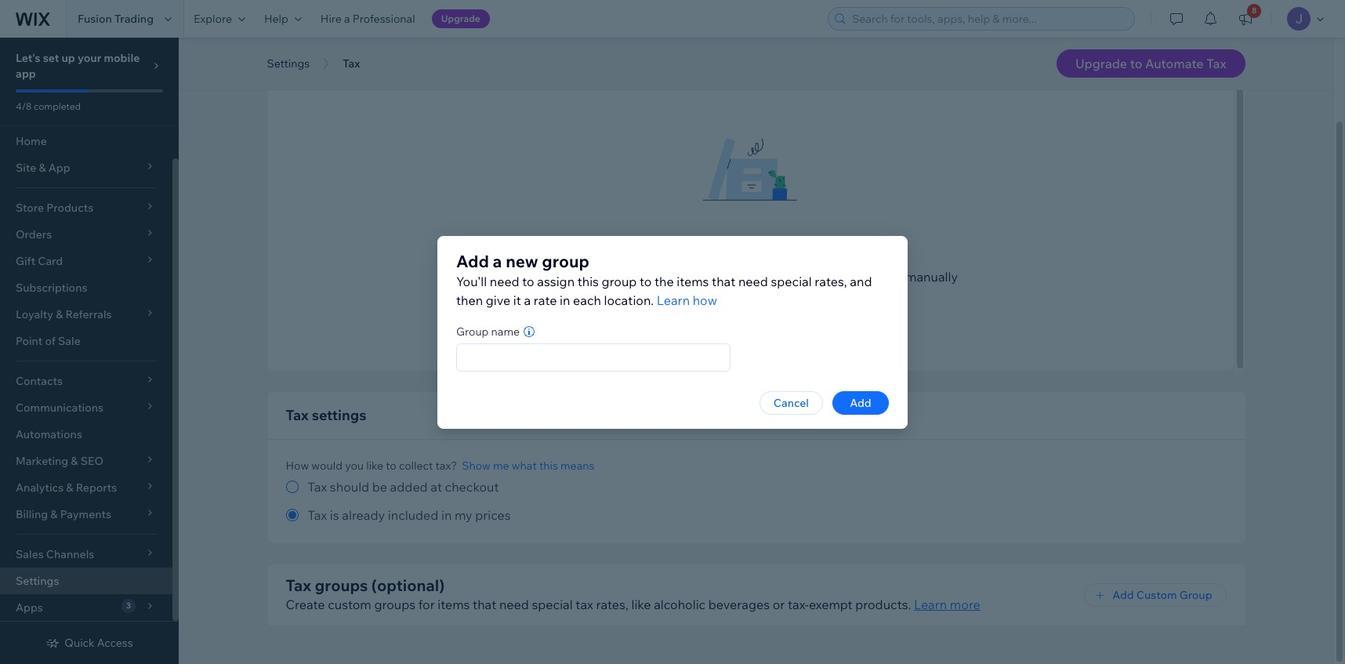 Task type: describe. For each thing, give the bounding box(es) containing it.
option group containing tax should be added at checkout
[[286, 478, 1227, 525]]

mobile
[[104, 51, 140, 65]]

access
[[97, 636, 133, 650]]

settings for 'settings' button
[[267, 56, 310, 71]]

special inside tax groups (optional) create custom groups for items that need special tax rates, like alcoholic beverages or tax-exempt products. learn more
[[532, 597, 573, 613]]

add a new group
[[456, 251, 590, 271]]

hire
[[321, 12, 342, 26]]

rate
[[534, 292, 557, 308]]

0 vertical spatial that
[[521, 59, 545, 75]]

sidebar element
[[0, 38, 179, 664]]

quick
[[65, 636, 95, 650]]

tax for is
[[308, 507, 327, 523]]

cancel
[[774, 396, 809, 410]]

appear
[[548, 59, 589, 75]]

tax inside tax groups (optional) create custom groups for items that need special tax rates, like alcoholic beverages or tax-exempt products. learn more
[[576, 597, 594, 613]]

8 button
[[1229, 0, 1264, 38]]

let's
[[16, 51, 40, 65]]

be for added
[[372, 479, 387, 495]]

0 vertical spatial learn
[[657, 292, 690, 308]]

learn how link
[[657, 291, 718, 309]]

rates
[[874, 269, 903, 285]]

how
[[286, 459, 309, 473]]

Search for tools, apps, help & more... field
[[848, 8, 1130, 30]]

quick access
[[65, 636, 133, 650]]

want
[[629, 269, 657, 285]]

settings button
[[259, 52, 318, 75]]

to left 'the'
[[640, 273, 652, 289]]

settings
[[312, 406, 367, 424]]

upgrade for upgrade
[[441, 13, 481, 24]]

settings for settings 'link'
[[16, 574, 59, 588]]

upgrade button
[[432, 9, 490, 28]]

your inside 'set where you want to collect tax, and then manage your rates manually or automatically.'
[[845, 269, 871, 285]]

sale
[[58, 334, 81, 348]]

already
[[342, 507, 385, 523]]

0 horizontal spatial group
[[456, 324, 489, 338]]

need
[[750, 288, 782, 304]]

special inside you'll need to assign this group to the items that need special rates, and then give it a rate in each location.
[[771, 273, 812, 289]]

trading
[[114, 12, 154, 26]]

(optional)
[[372, 576, 445, 595]]

add for add
[[850, 396, 872, 410]]

you'll
[[286, 59, 317, 75]]

what
[[512, 459, 537, 473]]

you for where
[[604, 269, 626, 285]]

be for collecting
[[347, 59, 362, 75]]

hire a professional link
[[311, 0, 425, 38]]

prices
[[476, 507, 511, 523]]

tax should be added at checkout
[[308, 479, 499, 495]]

to inside 'set where you want to collect tax, and then manage your rates manually or automatically.'
[[660, 269, 672, 285]]

list.
[[629, 59, 650, 75]]

up
[[62, 51, 75, 65]]

more inside tax groups (optional) create custom groups for items that need special tax rates, like alcoholic beverages or tax-exempt products. learn more
[[950, 597, 981, 613]]

where
[[566, 269, 601, 285]]

custom
[[1137, 588, 1178, 602]]

to left 'automate'
[[1131, 56, 1143, 71]]

help?
[[818, 288, 850, 304]]

0 vertical spatial group
[[542, 251, 590, 271]]

quick access button
[[46, 636, 133, 650]]

need more help? link
[[750, 286, 850, 305]]

this for list.
[[605, 59, 627, 75]]

learn inside tax groups (optional) create custom groups for items that need special tax rates, like alcoholic beverages or tax-exempt products. learn more
[[915, 597, 948, 613]]

and inside you'll need to assign this group to the items that need special rates, and then give it a rate in each location.
[[850, 273, 873, 289]]

to down "add a new group"
[[523, 273, 535, 289]]

point
[[16, 334, 43, 348]]

that inside tax groups (optional) create custom groups for items that need special tax rates, like alcoholic beverages or tax-exempt products. learn more
[[473, 597, 497, 613]]

you'll only be collecting tax for locations that appear in this list.
[[286, 59, 650, 75]]

how would you like to collect tax? show me what this means
[[286, 459, 595, 473]]

beverages
[[709, 597, 770, 613]]

need more help?
[[750, 288, 850, 304]]

or inside tax groups (optional) create custom groups for items that need special tax rates, like alcoholic beverages or tax-exempt products. learn more
[[773, 597, 785, 613]]

upgrade to automate tax link
[[1057, 49, 1246, 78]]

app
[[16, 67, 36, 81]]

automatically.
[[666, 288, 747, 304]]

me
[[493, 459, 510, 473]]

manage
[[794, 269, 842, 285]]

then inside 'set where you want to collect tax, and then manage your rates manually or automatically.'
[[765, 269, 792, 285]]

collecting
[[365, 59, 423, 75]]

at
[[431, 479, 442, 495]]

locations
[[465, 59, 518, 75]]

upgrade to automate tax
[[1076, 56, 1227, 71]]

only
[[320, 59, 345, 75]]

then inside you'll need to assign this group to the items that need special rates, and then give it a rate in each location.
[[456, 292, 483, 308]]

Group name field
[[462, 344, 726, 371]]

4/8 completed
[[16, 100, 81, 112]]

create
[[286, 597, 325, 613]]

tax is already included in my prices
[[308, 507, 511, 523]]

location.
[[604, 292, 654, 308]]

0 horizontal spatial in
[[442, 507, 452, 523]]

add for add custom group
[[1113, 588, 1135, 602]]

2 horizontal spatial in
[[592, 59, 602, 75]]

point of sale
[[16, 334, 81, 348]]

tax?
[[436, 459, 457, 473]]

means
[[561, 459, 595, 473]]

tax groups (optional) create custom groups for items that need special tax rates, like alcoholic beverages or tax-exempt products. learn more
[[286, 576, 981, 613]]

professional
[[353, 12, 415, 26]]

included
[[388, 507, 439, 523]]

show me what this means button
[[462, 459, 595, 473]]

added
[[390, 479, 428, 495]]

group inside you'll need to assign this group to the items that need special rates, and then give it a rate in each location.
[[602, 273, 637, 289]]

the
[[655, 273, 674, 289]]

home link
[[0, 128, 173, 155]]

manually
[[906, 269, 959, 285]]

name
[[491, 324, 520, 338]]

it
[[514, 292, 521, 308]]

subscriptions
[[16, 281, 87, 295]]

collect for tax,
[[675, 269, 714, 285]]

add for add a new group
[[456, 251, 489, 271]]

automate
[[1146, 56, 1204, 71]]

my
[[455, 507, 473, 523]]

tax settings
[[286, 406, 367, 424]]

completed
[[34, 100, 81, 112]]



Task type: locate. For each thing, give the bounding box(es) containing it.
1 vertical spatial a
[[493, 251, 502, 271]]

1 horizontal spatial rates,
[[815, 273, 848, 289]]

1 horizontal spatial for
[[446, 59, 462, 75]]

upgrade for upgrade to automate tax
[[1076, 56, 1128, 71]]

0 horizontal spatial items
[[438, 597, 470, 613]]

0 horizontal spatial settings
[[16, 574, 59, 588]]

add up the you'll at the top
[[456, 251, 489, 271]]

1 horizontal spatial items
[[677, 273, 709, 289]]

1 horizontal spatial like
[[632, 597, 651, 613]]

upgrade inside the 'upgrade to automate tax' link
[[1076, 56, 1128, 71]]

1 vertical spatial learn
[[915, 597, 948, 613]]

1 vertical spatial upgrade
[[1076, 56, 1128, 71]]

set
[[43, 51, 59, 65]]

settings
[[267, 56, 310, 71], [16, 574, 59, 588]]

like up should
[[366, 459, 384, 473]]

checkout
[[445, 479, 499, 495]]

your up help?
[[845, 269, 871, 285]]

1 vertical spatial you
[[345, 459, 364, 473]]

for left locations
[[446, 59, 462, 75]]

cancel button
[[760, 391, 824, 415]]

1 horizontal spatial your
[[845, 269, 871, 285]]

0 horizontal spatial then
[[456, 292, 483, 308]]

group name
[[456, 324, 520, 338]]

0 vertical spatial add
[[456, 251, 489, 271]]

0 horizontal spatial a
[[344, 12, 350, 26]]

0 vertical spatial a
[[344, 12, 350, 26]]

items down the (optional)
[[438, 597, 470, 613]]

1 horizontal spatial then
[[765, 269, 792, 285]]

1 vertical spatial like
[[632, 597, 651, 613]]

then
[[765, 269, 792, 285], [456, 292, 483, 308]]

give
[[486, 292, 511, 308]]

to
[[1131, 56, 1143, 71], [660, 269, 672, 285], [523, 273, 535, 289], [640, 273, 652, 289], [386, 459, 397, 473]]

0 horizontal spatial collect
[[399, 459, 433, 473]]

tax inside tax groups (optional) create custom groups for items that need special tax rates, like alcoholic beverages or tax-exempt products. learn more
[[286, 576, 311, 595]]

0 vertical spatial like
[[366, 459, 384, 473]]

8
[[1253, 5, 1258, 16]]

a right hire
[[344, 12, 350, 26]]

1 vertical spatial groups
[[374, 597, 416, 613]]

0 horizontal spatial learn
[[657, 292, 690, 308]]

1 vertical spatial for
[[419, 597, 435, 613]]

collect for tax?
[[399, 459, 433, 473]]

groups up custom
[[315, 576, 368, 595]]

this left the list.
[[605, 59, 627, 75]]

you inside 'set where you want to collect tax, and then manage your rates manually or automatically.'
[[604, 269, 626, 285]]

and left rates
[[850, 273, 873, 289]]

0 horizontal spatial add
[[456, 251, 489, 271]]

group left name
[[456, 324, 489, 338]]

and inside 'set where you want to collect tax, and then manage your rates manually or automatically.'
[[740, 269, 762, 285]]

need
[[490, 273, 520, 289], [739, 273, 769, 289], [500, 597, 529, 613]]

in left my
[[442, 507, 452, 523]]

1 horizontal spatial this
[[578, 273, 599, 289]]

0 vertical spatial in
[[592, 59, 602, 75]]

0 vertical spatial upgrade
[[441, 13, 481, 24]]

1 vertical spatial then
[[456, 292, 483, 308]]

add left custom
[[1113, 588, 1135, 602]]

0 horizontal spatial groups
[[315, 576, 368, 595]]

0 vertical spatial groups
[[315, 576, 368, 595]]

a left 'new' on the top left of page
[[493, 251, 502, 271]]

0 horizontal spatial or
[[651, 288, 663, 304]]

would
[[312, 459, 343, 473]]

1 horizontal spatial group
[[602, 273, 637, 289]]

collect up added
[[399, 459, 433, 473]]

1 horizontal spatial more
[[950, 597, 981, 613]]

items inside you'll need to assign this group to the items that need special rates, and then give it a rate in each location.
[[677, 273, 709, 289]]

0 horizontal spatial that
[[473, 597, 497, 613]]

0 horizontal spatial your
[[78, 51, 101, 65]]

1 horizontal spatial collect
[[675, 269, 714, 285]]

a inside you'll need to assign this group to the items that need special rates, and then give it a rate in each location.
[[524, 292, 531, 308]]

0 vertical spatial group
[[456, 324, 489, 338]]

1 horizontal spatial groups
[[374, 597, 416, 613]]

exempt
[[809, 597, 853, 613]]

help
[[264, 12, 289, 26]]

0 vertical spatial your
[[78, 51, 101, 65]]

let's set up your mobile app
[[16, 51, 140, 81]]

you
[[604, 269, 626, 285], [345, 459, 364, 473]]

1 vertical spatial your
[[845, 269, 871, 285]]

upgrade inside upgrade button
[[441, 13, 481, 24]]

be right only
[[347, 59, 362, 75]]

0 vertical spatial rates,
[[815, 273, 848, 289]]

0 horizontal spatial this
[[540, 459, 558, 473]]

1 vertical spatial items
[[438, 597, 470, 613]]

0 vertical spatial settings
[[267, 56, 310, 71]]

rates, inside tax groups (optional) create custom groups for items that need special tax rates, like alcoholic beverages or tax-exempt products. learn more
[[596, 597, 629, 613]]

1 horizontal spatial upgrade
[[1076, 56, 1128, 71]]

in inside you'll need to assign this group to the items that need special rates, and then give it a rate in each location.
[[560, 292, 571, 308]]

upgrade
[[441, 13, 481, 24], [1076, 56, 1128, 71]]

1 vertical spatial tax
[[576, 597, 594, 613]]

upgrade left 'automate'
[[1076, 56, 1128, 71]]

2 horizontal spatial this
[[605, 59, 627, 75]]

this inside you'll need to assign this group to the items that need special rates, and then give it a rate in each location.
[[578, 273, 599, 289]]

1 vertical spatial that
[[712, 273, 736, 289]]

0 vertical spatial you
[[604, 269, 626, 285]]

0 horizontal spatial group
[[542, 251, 590, 271]]

1 vertical spatial settings
[[16, 574, 59, 588]]

2 vertical spatial that
[[473, 597, 497, 613]]

0 horizontal spatial you
[[345, 459, 364, 473]]

like
[[366, 459, 384, 473], [632, 597, 651, 613]]

0 horizontal spatial rates,
[[596, 597, 629, 613]]

fusion
[[78, 12, 112, 26]]

1 horizontal spatial add
[[850, 396, 872, 410]]

0 horizontal spatial for
[[419, 597, 435, 613]]

0 vertical spatial this
[[605, 59, 627, 75]]

tax-
[[788, 597, 809, 613]]

add
[[456, 251, 489, 271], [850, 396, 872, 410], [1113, 588, 1135, 602]]

1 vertical spatial group
[[1180, 588, 1213, 602]]

0 horizontal spatial be
[[347, 59, 362, 75]]

or left tax-
[[773, 597, 785, 613]]

add custom group
[[1113, 588, 1213, 602]]

a for professional
[[344, 12, 350, 26]]

group inside add custom group button
[[1180, 588, 1213, 602]]

automations
[[16, 427, 82, 442]]

1 horizontal spatial or
[[773, 597, 785, 613]]

subscriptions link
[[0, 275, 173, 301]]

1 vertical spatial be
[[372, 479, 387, 495]]

0 horizontal spatial more
[[785, 288, 815, 304]]

0 vertical spatial be
[[347, 59, 362, 75]]

or inside 'set where you want to collect tax, and then manage your rates manually or automatically.'
[[651, 288, 663, 304]]

1 horizontal spatial a
[[493, 251, 502, 271]]

0 horizontal spatial like
[[366, 459, 384, 473]]

a
[[344, 12, 350, 26], [493, 251, 502, 271], [524, 292, 531, 308]]

collect up automatically. in the top of the page
[[675, 269, 714, 285]]

1 horizontal spatial learn
[[915, 597, 948, 613]]

for inside tax groups (optional) create custom groups for items that need special tax rates, like alcoholic beverages or tax-exempt products. learn more
[[419, 597, 435, 613]]

you up location. in the left top of the page
[[604, 269, 626, 285]]

then up the need
[[765, 269, 792, 285]]

to right "want"
[[660, 269, 672, 285]]

0 horizontal spatial special
[[532, 597, 573, 613]]

0 vertical spatial more
[[785, 288, 815, 304]]

1 vertical spatial group
[[602, 273, 637, 289]]

of
[[45, 334, 56, 348]]

1 vertical spatial special
[[532, 597, 573, 613]]

group right custom
[[1180, 588, 1213, 602]]

is
[[330, 507, 339, 523]]

2 vertical spatial add
[[1113, 588, 1135, 602]]

be left added
[[372, 479, 387, 495]]

1 horizontal spatial special
[[771, 273, 812, 289]]

groups down the (optional)
[[374, 597, 416, 613]]

and
[[740, 269, 762, 285], [850, 273, 873, 289]]

settings inside 'link'
[[16, 574, 59, 588]]

2 horizontal spatial add
[[1113, 588, 1135, 602]]

like left alcoholic
[[632, 597, 651, 613]]

new
[[506, 251, 538, 271]]

this up each
[[578, 273, 599, 289]]

custom
[[328, 597, 372, 613]]

rates, inside you'll need to assign this group to the items that need special rates, and then give it a rate in each location.
[[815, 273, 848, 289]]

hire a professional
[[321, 12, 415, 26]]

1 horizontal spatial in
[[560, 292, 571, 308]]

set where you want to collect tax, and then manage your rates manually or automatically.
[[543, 269, 959, 304]]

like inside tax groups (optional) create custom groups for items that need special tax rates, like alcoholic beverages or tax-exempt products. learn more
[[632, 597, 651, 613]]

group
[[456, 324, 489, 338], [1180, 588, 1213, 602]]

tax for settings
[[286, 406, 309, 424]]

your inside let's set up your mobile app
[[78, 51, 101, 65]]

that inside you'll need to assign this group to the items that need special rates, and then give it a rate in each location.
[[712, 273, 736, 289]]

learn down 'the'
[[657, 292, 690, 308]]

for down the (optional)
[[419, 597, 435, 613]]

tax right 'automate'
[[1207, 56, 1227, 71]]

rates, for to
[[815, 273, 848, 289]]

alcoholic
[[654, 597, 706, 613]]

collect inside 'set where you want to collect tax, and then manage your rates manually or automatically.'
[[675, 269, 714, 285]]

1 vertical spatial collect
[[399, 459, 433, 473]]

1 vertical spatial in
[[560, 292, 571, 308]]

in right appear
[[592, 59, 602, 75]]

0 vertical spatial tax
[[425, 59, 443, 75]]

to up 'tax should be added at checkout'
[[386, 459, 397, 473]]

a for new
[[493, 251, 502, 271]]

you up should
[[345, 459, 364, 473]]

2 vertical spatial this
[[540, 459, 558, 473]]

your
[[78, 51, 101, 65], [845, 269, 871, 285]]

1 vertical spatial add
[[850, 396, 872, 410]]

rates, left rates
[[815, 273, 848, 289]]

products.
[[856, 597, 912, 613]]

option group
[[286, 478, 1227, 525]]

2 vertical spatial a
[[524, 292, 531, 308]]

you'll need to assign this group to the items that need special rates, and then give it a rate in each location.
[[456, 273, 873, 308]]

1 horizontal spatial that
[[521, 59, 545, 75]]

this for means
[[540, 459, 558, 473]]

more
[[785, 288, 815, 304], [950, 597, 981, 613]]

items inside tax groups (optional) create custom groups for items that need special tax rates, like alcoholic beverages or tax-exempt products. learn more
[[438, 597, 470, 613]]

rates, left alcoholic
[[596, 597, 629, 613]]

2 vertical spatial in
[[442, 507, 452, 523]]

learn more link
[[915, 595, 981, 614]]

1 horizontal spatial and
[[850, 273, 873, 289]]

automations link
[[0, 421, 173, 448]]

1 horizontal spatial settings
[[267, 56, 310, 71]]

you for would
[[345, 459, 364, 473]]

0 vertical spatial for
[[446, 59, 462, 75]]

tax for groups
[[286, 576, 311, 595]]

set
[[543, 269, 563, 285]]

1 horizontal spatial group
[[1180, 588, 1213, 602]]

group
[[542, 251, 590, 271], [602, 273, 637, 289]]

1 vertical spatial this
[[578, 273, 599, 289]]

0 vertical spatial collect
[[675, 269, 714, 285]]

this
[[605, 59, 627, 75], [578, 273, 599, 289], [540, 459, 558, 473]]

each
[[573, 292, 602, 308]]

explore
[[194, 12, 232, 26]]

or down "want"
[[651, 288, 663, 304]]

add custom group button
[[1085, 584, 1227, 607]]

tax left is at left bottom
[[308, 507, 327, 523]]

tax for should
[[308, 479, 327, 495]]

your right up
[[78, 51, 101, 65]]

for
[[446, 59, 462, 75], [419, 597, 435, 613]]

home
[[16, 134, 47, 148]]

1 horizontal spatial be
[[372, 479, 387, 495]]

learn how
[[657, 292, 718, 308]]

1 vertical spatial more
[[950, 597, 981, 613]]

rates, for (optional)
[[596, 597, 629, 613]]

settings inside button
[[267, 56, 310, 71]]

then down the you'll at the top
[[456, 292, 483, 308]]

1 horizontal spatial tax
[[576, 597, 594, 613]]

collect
[[675, 269, 714, 285], [399, 459, 433, 473]]

assign
[[537, 273, 575, 289]]

group up location. in the left top of the page
[[602, 273, 637, 289]]

items up the learn how link
[[677, 273, 709, 289]]

tax left the settings
[[286, 406, 309, 424]]

1 vertical spatial or
[[773, 597, 785, 613]]

tax up create
[[286, 576, 311, 595]]

in right rate
[[560, 292, 571, 308]]

2 horizontal spatial that
[[712, 273, 736, 289]]

and up the need
[[740, 269, 762, 285]]

group up assign
[[542, 251, 590, 271]]

be
[[347, 59, 362, 75], [372, 479, 387, 495]]

this right what
[[540, 459, 558, 473]]

or
[[651, 288, 663, 304], [773, 597, 785, 613]]

add right cancel
[[850, 396, 872, 410]]

tax down would
[[308, 479, 327, 495]]

add button
[[833, 391, 889, 415]]

a right it
[[524, 292, 531, 308]]

tax,
[[716, 269, 737, 285]]

1 vertical spatial rates,
[[596, 597, 629, 613]]

learn right products.
[[915, 597, 948, 613]]

should
[[330, 479, 370, 495]]

0 vertical spatial items
[[677, 273, 709, 289]]

you'll
[[456, 273, 487, 289]]

special
[[771, 273, 812, 289], [532, 597, 573, 613]]

need inside tax groups (optional) create custom groups for items that need special tax rates, like alcoholic beverages or tax-exempt products. learn more
[[500, 597, 529, 613]]

0 horizontal spatial and
[[740, 269, 762, 285]]

0 horizontal spatial upgrade
[[441, 13, 481, 24]]

0 horizontal spatial tax
[[425, 59, 443, 75]]

tax
[[425, 59, 443, 75], [576, 597, 594, 613]]

upgrade up you'll only be collecting tax for locations that appear in this list.
[[441, 13, 481, 24]]



Task type: vqa. For each thing, say whether or not it's contained in the screenshot.
"APP"
yes



